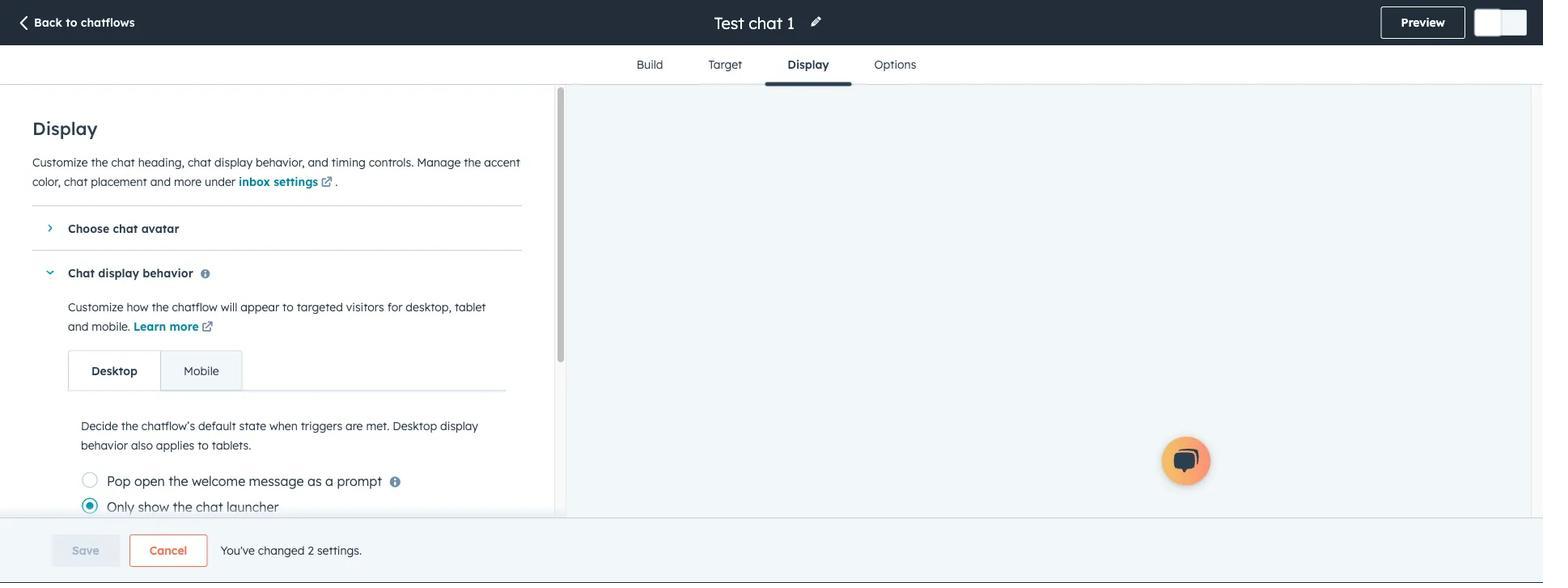 Task type: vqa. For each thing, say whether or not it's contained in the screenshot.
The Chatflow
yes



Task type: describe. For each thing, give the bounding box(es) containing it.
0 horizontal spatial display
[[32, 117, 98, 140]]

when
[[269, 419, 298, 433]]

preview button
[[1381, 6, 1466, 39]]

2
[[308, 544, 314, 558]]

state
[[239, 419, 266, 433]]

chat inside choose chat avatar dropdown button
[[113, 221, 138, 235]]

customize for color,
[[32, 155, 88, 169]]

met.
[[366, 419, 390, 433]]

only show the chat launcher
[[107, 499, 279, 515]]

applies
[[156, 438, 195, 452]]

navigation containing build
[[614, 45, 939, 86]]

display button
[[765, 45, 852, 86]]

desktop inside tab list
[[91, 364, 138, 378]]

appear
[[241, 300, 279, 314]]

to inside button
[[66, 15, 77, 30]]

back
[[34, 15, 62, 30]]

back to chatflows
[[34, 15, 135, 30]]

color,
[[32, 174, 61, 189]]

1 vertical spatial more
[[170, 320, 199, 334]]

chat inside tab panel
[[196, 499, 223, 515]]

0 vertical spatial and
[[308, 155, 328, 169]]

display inside customize the chat heading, chat display behavior, and timing controls. manage the accent color, chat placement and more under
[[215, 155, 253, 169]]

link opens in a new window image
[[321, 177, 332, 189]]

how
[[127, 300, 149, 314]]

accent
[[484, 155, 520, 169]]

decide
[[81, 419, 118, 433]]

cancel button
[[129, 535, 208, 567]]

the up "placement"
[[91, 155, 108, 169]]

chat
[[68, 266, 95, 280]]

desktop,
[[406, 300, 452, 314]]

a
[[325, 473, 333, 489]]

mobile link
[[160, 352, 242, 391]]

inbox settings
[[239, 174, 318, 189]]

you've changed 2 settings.
[[220, 544, 362, 558]]

save
[[72, 544, 99, 558]]

avatar
[[141, 221, 179, 235]]

chat display behavior button
[[32, 251, 506, 295]]

chatflow's
[[141, 419, 195, 433]]

also
[[131, 438, 153, 452]]

decide the chatflow's default state when triggers are met. desktop display behavior also applies to tablets.
[[81, 419, 478, 452]]

triggers
[[301, 419, 342, 433]]

behavior,
[[256, 155, 305, 169]]

build button
[[614, 45, 686, 84]]

show
[[138, 499, 169, 515]]

only
[[107, 499, 134, 515]]

pop
[[107, 473, 131, 489]]

display inside decide the chatflow's default state when triggers are met. desktop display behavior also applies to tablets.
[[440, 419, 478, 433]]

and inside customize how the chatflow will appear to targeted visitors for desktop, tablet and mobile.
[[68, 320, 89, 334]]

as
[[308, 473, 322, 489]]

target
[[709, 57, 742, 72]]

options button
[[852, 45, 939, 84]]

changed
[[258, 544, 305, 558]]

placement
[[91, 174, 147, 189]]

behavior inside decide the chatflow's default state when triggers are met. desktop display behavior also applies to tablets.
[[81, 438, 128, 452]]

customize the chat heading, chat display behavior, and timing controls. manage the accent color, chat placement and more under
[[32, 155, 520, 189]]

preview
[[1402, 15, 1446, 30]]

desktop inside decide the chatflow's default state when triggers are met. desktop display behavior also applies to tablets.
[[393, 419, 437, 433]]

chat up the under
[[188, 155, 211, 169]]

learn more link
[[133, 319, 216, 338]]

for
[[387, 300, 403, 314]]

timing
[[332, 155, 366, 169]]

visitors
[[346, 300, 384, 314]]

the right show
[[173, 499, 192, 515]]

the left "accent"
[[464, 155, 481, 169]]



Task type: locate. For each thing, give the bounding box(es) containing it.
you've
[[220, 544, 255, 558]]

choose
[[68, 221, 109, 235]]

behavior up chatflow
[[143, 266, 193, 280]]

chat
[[111, 155, 135, 169], [188, 155, 211, 169], [64, 174, 88, 189], [113, 221, 138, 235], [196, 499, 223, 515]]

desktop down mobile.
[[91, 364, 138, 378]]

display inside dropdown button
[[98, 266, 139, 280]]

2 vertical spatial to
[[198, 438, 209, 452]]

more down chatflow
[[170, 320, 199, 334]]

to inside customize how the chatflow will appear to targeted visitors for desktop, tablet and mobile.
[[283, 300, 294, 314]]

0 horizontal spatial display
[[98, 266, 139, 280]]

link opens in a new window image
[[321, 173, 332, 193], [202, 319, 213, 338], [202, 323, 213, 334]]

1 vertical spatial display
[[32, 117, 98, 140]]

chat display behavior
[[68, 266, 193, 280]]

customize inside customize how the chatflow will appear to targeted visitors for desktop, tablet and mobile.
[[68, 300, 123, 314]]

customize
[[32, 155, 88, 169], [68, 300, 123, 314]]

2 horizontal spatial display
[[440, 419, 478, 433]]

customize inside customize the chat heading, chat display behavior, and timing controls. manage the accent color, chat placement and more under
[[32, 155, 88, 169]]

build
[[637, 57, 663, 72]]

0 horizontal spatial and
[[68, 320, 89, 334]]

display
[[215, 155, 253, 169], [98, 266, 139, 280], [440, 419, 478, 433]]

tablets.
[[212, 438, 251, 452]]

1 horizontal spatial display
[[215, 155, 253, 169]]

and up link opens in a new window icon
[[308, 155, 328, 169]]

heading,
[[138, 155, 185, 169]]

and down heading,
[[150, 174, 171, 189]]

link opens in a new window image for learn more
[[202, 319, 213, 338]]

save button
[[52, 535, 120, 567]]

0 vertical spatial display
[[788, 57, 829, 72]]

tablet
[[455, 300, 486, 314]]

message
[[249, 473, 304, 489]]

1 horizontal spatial to
[[198, 438, 209, 452]]

1 horizontal spatial desktop
[[393, 419, 437, 433]]

customize up mobile.
[[68, 300, 123, 314]]

welcome
[[192, 473, 245, 489]]

0 vertical spatial customize
[[32, 155, 88, 169]]

chatflows
[[81, 15, 135, 30]]

the right open
[[169, 473, 188, 489]]

learn more
[[133, 320, 199, 334]]

the inside customize how the chatflow will appear to targeted visitors for desktop, tablet and mobile.
[[152, 300, 169, 314]]

will
[[221, 300, 237, 314]]

options
[[875, 57, 917, 72]]

default
[[198, 419, 236, 433]]

choose chat avatar
[[68, 221, 179, 235]]

controls.
[[369, 155, 414, 169]]

to inside decide the chatflow's default state when triggers are met. desktop display behavior also applies to tablets.
[[198, 438, 209, 452]]

tab list
[[68, 351, 243, 391]]

1 horizontal spatial and
[[150, 174, 171, 189]]

1 vertical spatial behavior
[[81, 438, 128, 452]]

inbox settings link
[[239, 173, 335, 193]]

0 vertical spatial display
[[215, 155, 253, 169]]

back to chatflows button
[[16, 15, 135, 33]]

0 vertical spatial more
[[174, 174, 202, 189]]

1 vertical spatial display
[[98, 266, 139, 280]]

link opens in a new window image for inbox settings
[[321, 173, 332, 193]]

launcher
[[227, 499, 279, 515]]

the up also
[[121, 419, 138, 433]]

to down default
[[198, 438, 209, 452]]

chat right color,
[[64, 174, 88, 189]]

0 horizontal spatial behavior
[[81, 438, 128, 452]]

2 horizontal spatial and
[[308, 155, 328, 169]]

0 vertical spatial behavior
[[143, 266, 193, 280]]

more
[[174, 174, 202, 189], [170, 320, 199, 334]]

settings.
[[317, 544, 362, 558]]

0 vertical spatial desktop
[[91, 364, 138, 378]]

the inside decide the chatflow's default state when triggers are met. desktop display behavior also applies to tablets.
[[121, 419, 138, 433]]

desktop
[[91, 364, 138, 378], [393, 419, 437, 433]]

and left mobile.
[[68, 320, 89, 334]]

caret image
[[48, 223, 52, 233]]

inbox
[[239, 174, 270, 189]]

customize up color,
[[32, 155, 88, 169]]

desktop right met.
[[393, 419, 437, 433]]

settings
[[274, 174, 318, 189]]

tab panel
[[68, 391, 506, 584]]

desktop link
[[69, 352, 160, 391]]

the up learn more
[[152, 300, 169, 314]]

chat down the welcome
[[196, 499, 223, 515]]

2 vertical spatial and
[[68, 320, 89, 334]]

behavior down decide
[[81, 438, 128, 452]]

behavior inside dropdown button
[[143, 266, 193, 280]]

display
[[788, 57, 829, 72], [32, 117, 98, 140]]

targeted
[[297, 300, 343, 314]]

1 vertical spatial customize
[[68, 300, 123, 314]]

.
[[335, 174, 338, 189]]

learn
[[133, 320, 166, 334]]

customize for mobile.
[[68, 300, 123, 314]]

manage
[[417, 155, 461, 169]]

cancel
[[150, 544, 187, 558]]

2 horizontal spatial to
[[283, 300, 294, 314]]

target button
[[686, 45, 765, 84]]

open
[[134, 473, 165, 489]]

pop open the welcome message as a prompt
[[107, 473, 382, 489]]

to right the back
[[66, 15, 77, 30]]

more inside customize the chat heading, chat display behavior, and timing controls. manage the accent color, chat placement and more under
[[174, 174, 202, 189]]

prompt
[[337, 473, 382, 489]]

0 vertical spatial to
[[66, 15, 77, 30]]

mobile.
[[92, 320, 130, 334]]

to right appear
[[283, 300, 294, 314]]

1 vertical spatial and
[[150, 174, 171, 189]]

caret image
[[45, 271, 55, 275]]

are
[[346, 419, 363, 433]]

behavior
[[143, 266, 193, 280], [81, 438, 128, 452]]

the
[[91, 155, 108, 169], [464, 155, 481, 169], [152, 300, 169, 314], [121, 419, 138, 433], [169, 473, 188, 489], [173, 499, 192, 515]]

under
[[205, 174, 236, 189]]

and
[[308, 155, 328, 169], [150, 174, 171, 189], [68, 320, 89, 334]]

None field
[[713, 12, 800, 34]]

to
[[66, 15, 77, 30], [283, 300, 294, 314], [198, 438, 209, 452]]

display inside button
[[788, 57, 829, 72]]

1 horizontal spatial behavior
[[143, 266, 193, 280]]

customize how the chatflow will appear to targeted visitors for desktop, tablet and mobile.
[[68, 300, 486, 334]]

chat up "placement"
[[111, 155, 135, 169]]

chat left avatar
[[113, 221, 138, 235]]

1 vertical spatial to
[[283, 300, 294, 314]]

choose chat avatar button
[[32, 206, 506, 250]]

chatflow
[[172, 300, 218, 314]]

1 horizontal spatial display
[[788, 57, 829, 72]]

link opens in a new window image inside learn more link
[[202, 323, 213, 334]]

more left the under
[[174, 174, 202, 189]]

tab panel containing pop open the welcome message as a prompt
[[68, 391, 506, 584]]

2 vertical spatial display
[[440, 419, 478, 433]]

navigation
[[614, 45, 939, 86]]

0 horizontal spatial desktop
[[91, 364, 138, 378]]

0 horizontal spatial to
[[66, 15, 77, 30]]

mobile
[[184, 364, 219, 378]]

1 vertical spatial desktop
[[393, 419, 437, 433]]

tab list containing desktop
[[68, 351, 243, 391]]



